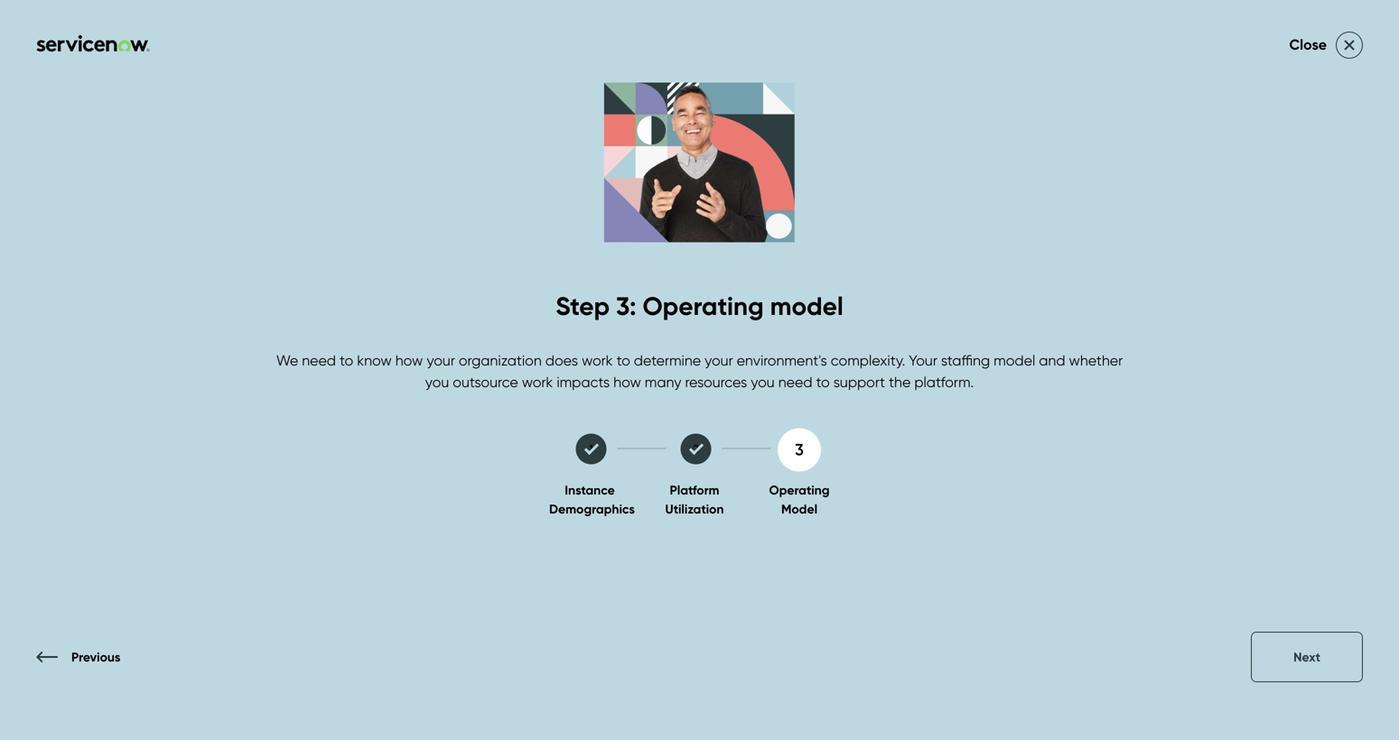 Task type: locate. For each thing, give the bounding box(es) containing it.
1 horizontal spatial a
[[1398, 425, 1399, 443]]

0 vertical spatial estimator
[[797, 254, 987, 308]]

1 horizontal spatial model
[[994, 352, 1035, 369]]

your up "resources"
[[705, 352, 733, 369]]

1 vertical spatial model
[[994, 352, 1035, 369]]

work down does
[[522, 373, 553, 391]]

get
[[792, 75, 817, 93]]

estimator down platform.
[[950, 425, 1012, 443]]

a
[[1358, 339, 1368, 356], [1398, 425, 1399, 443]]

2 horizontal spatial need
[[1237, 425, 1271, 443]]

servicenow inside your servicenow® platform team establishes, maintains, and extends servicenow as a strat
[[1258, 339, 1336, 356]]

1 vertical spatial how
[[614, 373, 641, 391]]

0 horizontal spatial many
[[645, 373, 682, 391]]

1 vertical spatial a
[[1398, 425, 1399, 443]]

your servicenow® platform team establishes, maintains, and extends servicenow as a strat
[[797, 339, 1399, 400]]

0 vertical spatial the
[[889, 373, 911, 391]]

1 vertical spatial many
[[1118, 425, 1155, 443]]

your inside your servicenow® platform team establishes, maintains, and extends servicenow as a strat
[[797, 339, 826, 356]]

estimator inside servicenow platform team estimator
[[797, 254, 987, 308]]

servicenow
[[797, 198, 1033, 252], [1258, 339, 1336, 356]]

team inside 'use the platform team estimator to find out how many people you need to build your team a'
[[910, 425, 946, 443]]

2 vertical spatial how
[[1087, 425, 1115, 443]]

0 horizontal spatial your
[[427, 352, 455, 369]]

how
[[395, 352, 423, 369], [614, 373, 641, 391], [1087, 425, 1115, 443]]

and right the events
[[556, 75, 582, 93]]

how inside 'use the platform team estimator to find out how many people you need to build your team a'
[[1087, 425, 1115, 443]]

1 horizontal spatial need
[[778, 373, 813, 391]]

1 vertical spatial team
[[910, 425, 946, 443]]

environment's
[[737, 352, 827, 369]]

1 horizontal spatial how
[[614, 373, 641, 391]]

how right know
[[395, 352, 423, 369]]

need left build on the bottom right
[[1237, 425, 1271, 443]]

0 horizontal spatial work
[[522, 373, 553, 391]]

your up platform.
[[909, 352, 938, 369]]

does
[[545, 352, 578, 369]]

the right use
[[825, 425, 847, 443]]

determine
[[634, 352, 701, 369]]

your right build on the bottom right
[[1328, 425, 1356, 443]]

0 horizontal spatial team
[[910, 425, 946, 443]]

how right impacts
[[614, 373, 641, 391]]

model right staffing
[[994, 352, 1035, 369]]

team inside your servicenow® platform team establishes, maintains, and extends servicenow as a strat
[[982, 339, 1017, 356]]

many down determine
[[645, 373, 682, 391]]

connect with us
[[36, 647, 151, 664]]

0 vertical spatial team
[[1225, 198, 1333, 252]]

you left outsource
[[425, 373, 449, 391]]

your inside 'use the platform team estimator to find out how many people you need to build your team a'
[[1328, 425, 1356, 443]]

to
[[340, 352, 353, 369], [617, 352, 630, 369], [816, 373, 830, 391], [1015, 425, 1029, 443], [1274, 425, 1288, 443]]

1 horizontal spatial team
[[1360, 425, 1395, 443]]

0 horizontal spatial servicenow
[[797, 198, 1033, 252]]

1 vertical spatial operating
[[769, 483, 830, 498]]

model up environment's
[[770, 290, 844, 322]]

0 horizontal spatial team
[[982, 339, 1017, 356]]

staffing
[[941, 352, 990, 369]]

2
[[693, 443, 699, 456]]

to left find
[[1015, 425, 1029, 443]]

a right as on the right of the page
[[1358, 339, 1368, 356]]

0 horizontal spatial model
[[770, 290, 844, 322]]

operating
[[643, 290, 764, 322], [769, 483, 830, 498]]

impacts
[[557, 373, 610, 391]]

team right build on the bottom right
[[1360, 425, 1395, 443]]

platform.
[[914, 373, 974, 391]]

your
[[797, 339, 826, 356], [909, 352, 938, 369]]

operating model
[[769, 483, 830, 517]]

operating up determine
[[643, 290, 764, 322]]

many
[[645, 373, 682, 391], [1118, 425, 1155, 443]]

1 horizontal spatial and
[[1039, 352, 1066, 369]]

1 vertical spatial platform
[[851, 425, 906, 443]]

0 vertical spatial a
[[1358, 339, 1368, 356]]

1 horizontal spatial your
[[909, 352, 938, 369]]

2 horizontal spatial your
[[1328, 425, 1356, 443]]

work up impacts
[[582, 352, 613, 369]]

your up outsource
[[427, 352, 455, 369]]

platform
[[1044, 198, 1214, 252], [851, 425, 906, 443], [670, 483, 720, 498]]

0 vertical spatial servicenow
[[797, 198, 1033, 252]]

1 horizontal spatial many
[[1118, 425, 1155, 443]]

step 3: operating model
[[556, 290, 844, 322]]

you right people
[[1209, 425, 1233, 443]]

get support
[[792, 75, 874, 93]]

and left "whether"
[[1039, 352, 1066, 369]]

2 vertical spatial platform
[[670, 483, 720, 498]]

your
[[427, 352, 455, 369], [705, 352, 733, 369], [1328, 425, 1356, 443]]

0 vertical spatial platform
[[1044, 198, 1214, 252]]

operating up model
[[769, 483, 830, 498]]

1 horizontal spatial work
[[582, 352, 613, 369]]

0 vertical spatial operating
[[643, 290, 764, 322]]

and left extends
[[1171, 339, 1198, 356]]

utilization
[[665, 502, 724, 517]]

0 horizontal spatial platform
[[670, 483, 720, 498]]

many left people
[[1118, 425, 1155, 443]]

2 horizontal spatial how
[[1087, 425, 1115, 443]]

team right platform
[[982, 339, 1017, 356]]

0 horizontal spatial the
[[825, 425, 847, 443]]

and
[[556, 75, 582, 93], [1171, 339, 1198, 356], [1039, 352, 1066, 369]]

model
[[770, 290, 844, 322], [994, 352, 1035, 369]]

1 horizontal spatial operating
[[769, 483, 830, 498]]

the
[[889, 373, 911, 391], [825, 425, 847, 443]]

estimator
[[797, 254, 987, 308], [950, 425, 1012, 443]]

events
[[509, 75, 552, 93]]

team
[[982, 339, 1017, 356], [1360, 425, 1395, 443]]

to left know
[[340, 352, 353, 369]]

0 horizontal spatial a
[[1358, 339, 1368, 356]]

2 horizontal spatial you
[[1209, 425, 1233, 443]]

1 horizontal spatial platform
[[851, 425, 906, 443]]

team
[[1225, 198, 1333, 252], [910, 425, 946, 443]]

platform inside 'use the platform team estimator to find out how many people you need to build your team a'
[[851, 425, 906, 443]]

0 vertical spatial many
[[645, 373, 682, 391]]

work
[[582, 352, 613, 369], [522, 373, 553, 391]]

2 vertical spatial need
[[1237, 425, 1271, 443]]

demographics
[[549, 502, 635, 517]]

a down strat
[[1398, 425, 1399, 443]]

0 vertical spatial how
[[395, 352, 423, 369]]

extends
[[1202, 339, 1254, 356]]

connect
[[36, 647, 97, 664]]

0 horizontal spatial you
[[425, 373, 449, 391]]

1
[[589, 443, 593, 456]]

0 horizontal spatial operating
[[643, 290, 764, 322]]

you down environment's
[[751, 373, 775, 391]]

need right we
[[302, 352, 336, 369]]

use the platform team estimator to find out how many people you need to build your team a
[[797, 425, 1399, 465]]

1 horizontal spatial servicenow
[[1258, 339, 1336, 356]]

2 horizontal spatial platform
[[1044, 198, 1214, 252]]

maintains,
[[1100, 339, 1168, 356]]

0 horizontal spatial your
[[797, 339, 826, 356]]

outsource
[[453, 373, 518, 391]]

use
[[797, 425, 821, 443]]

your left complexity.
[[797, 339, 826, 356]]

estimator up servicenow® in the right top of the page
[[797, 254, 987, 308]]

we need to know how your organization does work to determine your environment's complexity. your staffing model and whether you outsource work impacts how many resources you need to support the platform.
[[276, 352, 1123, 391]]

0 vertical spatial model
[[770, 290, 844, 322]]

2 horizontal spatial and
[[1171, 339, 1198, 356]]

servicenow platform team estimator
[[797, 198, 1333, 308]]

events and webinars
[[509, 75, 648, 93]]

1 vertical spatial servicenow
[[1258, 339, 1336, 356]]

0 vertical spatial need
[[302, 352, 336, 369]]

1 horizontal spatial team
[[1225, 198, 1333, 252]]

1 vertical spatial the
[[825, 425, 847, 443]]

you
[[425, 373, 449, 391], [751, 373, 775, 391], [1209, 425, 1233, 443]]

1 vertical spatial team
[[1360, 425, 1395, 443]]

the down complexity.
[[889, 373, 911, 391]]

out
[[1061, 425, 1083, 443]]

need
[[302, 352, 336, 369], [778, 373, 813, 391], [1237, 425, 1271, 443]]

need down environment's
[[778, 373, 813, 391]]

1 vertical spatial estimator
[[950, 425, 1012, 443]]

platform inside servicenow platform team estimator
[[1044, 198, 1214, 252]]

0 vertical spatial team
[[982, 339, 1017, 356]]

how right out
[[1087, 425, 1115, 443]]

to left determine
[[617, 352, 630, 369]]

1 horizontal spatial the
[[889, 373, 911, 391]]



Task type: vqa. For each thing, say whether or not it's contained in the screenshot.
middle Platform
yes



Task type: describe. For each thing, give the bounding box(es) containing it.
0 horizontal spatial and
[[556, 75, 582, 93]]

model
[[781, 502, 818, 517]]

to left build on the bottom right
[[1274, 425, 1288, 443]]

the inside 'use the platform team estimator to find out how many people you need to build your team a'
[[825, 425, 847, 443]]

next
[[1294, 650, 1321, 665]]

a inside your servicenow® platform team establishes, maintains, and extends servicenow as a strat
[[1358, 339, 1368, 356]]

support
[[821, 75, 874, 93]]

instance
[[565, 483, 615, 498]]

strat
[[1371, 339, 1399, 356]]

next link
[[1251, 632, 1363, 683]]

a inside 'use the platform team estimator to find out how many people you need to build your team a'
[[1398, 425, 1399, 443]]

0 horizontal spatial how
[[395, 352, 423, 369]]

previous
[[71, 650, 121, 665]]

3:
[[616, 290, 636, 322]]

the inside we need to know how your organization does work to determine your environment's complexity. your staffing model and whether you outsource work impacts how many resources you need to support the platform.
[[889, 373, 911, 391]]

us
[[135, 647, 151, 664]]

you inside 'use the platform team estimator to find out how many people you need to build your team a'
[[1209, 425, 1233, 443]]

events and webinars link
[[509, 66, 648, 102]]

team inside 'use the platform team estimator to find out how many people you need to build your team a'
[[1360, 425, 1395, 443]]

instance demographics
[[549, 483, 635, 517]]

build
[[1292, 425, 1324, 443]]

and inside we need to know how your organization does work to determine your environment's complexity. your staffing model and whether you outsource work impacts how many resources you need to support the platform.
[[1039, 352, 1066, 369]]

and inside your servicenow® platform team establishes, maintains, and extends servicenow as a strat
[[1171, 339, 1198, 356]]

your inside we need to know how your organization does work to determine your environment's complexity. your staffing model and whether you outsource work impacts how many resources you need to support the platform.
[[909, 352, 938, 369]]

0 horizontal spatial need
[[302, 352, 336, 369]]

find
[[1033, 425, 1057, 443]]

organization
[[459, 352, 542, 369]]

estimator inside 'use the platform team estimator to find out how many people you need to build your team a'
[[950, 425, 1012, 443]]

step
[[556, 290, 610, 322]]

resources
[[685, 373, 747, 391]]

need inside 'use the platform team estimator to find out how many people you need to build your team a'
[[1237, 425, 1271, 443]]

know
[[357, 352, 392, 369]]

team inside servicenow platform team estimator
[[1225, 198, 1333, 252]]

close
[[1290, 36, 1327, 53]]

get support link
[[792, 66, 874, 102]]

many inside 'use the platform team estimator to find out how many people you need to build your team a'
[[1118, 425, 1155, 443]]

services link
[[693, 66, 747, 102]]

0 vertical spatial work
[[582, 352, 613, 369]]

1 horizontal spatial you
[[751, 373, 775, 391]]

1 vertical spatial need
[[778, 373, 813, 391]]

as
[[1339, 339, 1355, 356]]

with
[[101, 647, 131, 664]]

many inside we need to know how your organization does work to determine your environment's complexity. your staffing model and whether you outsource work impacts how many resources you need to support the platform.
[[645, 373, 682, 391]]

servicenow®
[[829, 339, 918, 356]]

establishes,
[[1020, 339, 1097, 356]]

1 horizontal spatial your
[[705, 352, 733, 369]]

support
[[834, 373, 885, 391]]

platform utilization
[[665, 483, 724, 517]]

complexity.
[[831, 352, 905, 369]]

to left support
[[816, 373, 830, 391]]

servicenow inside servicenow platform team estimator
[[797, 198, 1033, 252]]

platform
[[922, 339, 978, 356]]

we
[[276, 352, 298, 369]]

webinars
[[586, 75, 648, 93]]

people
[[1159, 425, 1206, 443]]

whether
[[1069, 352, 1123, 369]]

services
[[693, 75, 747, 93]]

platform inside "platform utilization"
[[670, 483, 720, 498]]

1 vertical spatial work
[[522, 373, 553, 391]]

model inside we need to know how your organization does work to determine your environment's complexity. your staffing model and whether you outsource work impacts how many resources you need to support the platform.
[[994, 352, 1035, 369]]

3
[[795, 440, 804, 460]]



